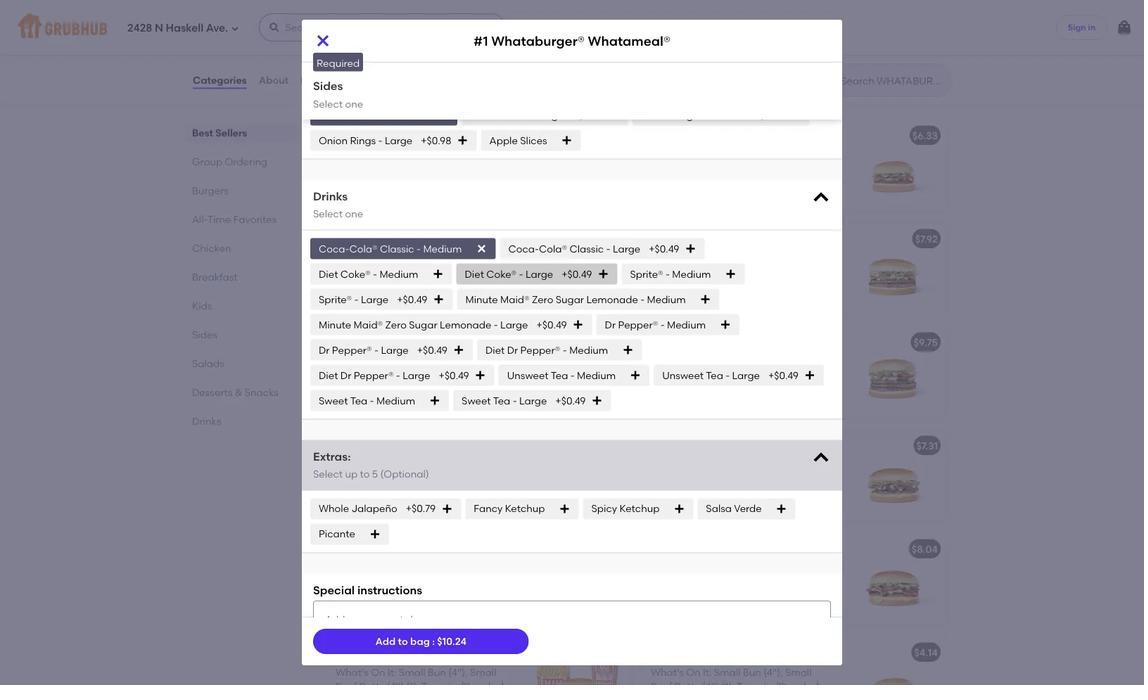 Task type: describe. For each thing, give the bounding box(es) containing it.
rings for large
[[350, 135, 376, 147]]

what's on it: large bun (5"), large beef patty (5") (1), tomato (regular), lettuce (regular), pickles (regular), diced onions (regular), mustard (regular)
[[651, 149, 823, 219]]

$13.90 +
[[590, 336, 625, 348]]

(4"), for #7 whataburger jr.® image
[[764, 667, 783, 679]]

tomato, inside the what's on it: whataburger® (10), tomato, lettuce, pickles, diced onions, mustard (4oz), mayonnaise (4oz), ketchup (4oz)
[[336, 10, 375, 22]]

zero for minute maid® zero sugar lemonade - medium
[[532, 294, 553, 306]]

pickles for #2 double meat whataburger®
[[739, 281, 771, 293]]

tomato for #2 double meat whataburger® whatameal®
[[424, 270, 460, 282]]

+$0.49 for minute maid® zero sugar lemonade - large
[[537, 319, 567, 331]]

salads
[[192, 357, 224, 369]]

2 (3), from the left
[[722, 371, 737, 383]]

onion for onion rings - large
[[319, 135, 348, 147]]

(5") for #2 double meat whataburger® whatameal®
[[387, 270, 404, 282]]

& for #4 jalapeño & cheese whataburger®
[[715, 440, 723, 452]]

fries for medium
[[354, 109, 376, 121]]

0 vertical spatial #1 whataburger® whatameal®
[[474, 33, 671, 48]]

pickles for #1 whataburger®
[[739, 178, 771, 190]]

(regular) for #2 double meat whataburger®
[[651, 310, 695, 322]]

bun for #3 triple meat whataburger® whatameal®
[[429, 356, 447, 368]]

sign in
[[1068, 22, 1096, 32]]

patty for #3 triple meat whataburger® whatameal®
[[359, 371, 385, 383]]

#2 double meat whataburger® image
[[841, 223, 946, 315]]

#7 whataburger jr.® whatameal®
[[336, 647, 499, 659]]

time
[[207, 213, 231, 225]]

group
[[192, 156, 222, 167]]

2428
[[127, 22, 152, 35]]

ketchup inside the what's on it: double meat whataburger® (10), tomato, lettuce, pickles, diced onions, mustard (4oz), mayonnaise (4oz), ketchup (4oz)
[[739, 38, 779, 50]]

tomato, inside the what's on it: double meat whataburger® (10), tomato, lettuce, pickles, diced onions, mustard (4oz), mayonnaise (4oz), ketchup (4oz)
[[744, 10, 784, 22]]

sides inside tab
[[192, 329, 217, 341]]

about button
[[258, 55, 289, 106]]

#5 bacon & cheese whataburger® whatameal® image
[[526, 534, 631, 625]]

#2 double meat whataburger®
[[651, 233, 801, 245]]

$11.58
[[592, 440, 619, 452]]

lettuce down unsweet tea - large
[[651, 385, 687, 397]]

1 vertical spatial #1 whataburger® whatameal®
[[336, 132, 485, 144]]

spicy ketchup
[[591, 503, 660, 515]]

select for whole
[[313, 469, 343, 481]]

diet coke® - medium
[[319, 268, 418, 280]]

bacon for #5 bacon & cheese whataburger®
[[666, 543, 697, 555]]

instructions
[[357, 584, 422, 597]]

2 what's on it: large bun (5"), large beef patty (5") (3), tomato (regular), lettuce (regular), pickles (regular), diced onions (regular), mustard (regular) from the left
[[651, 356, 825, 425]]

cola® for coca-cola® classic - large
[[539, 243, 567, 255]]

unsweet for unsweet tea - medium
[[507, 370, 549, 382]]

1 horizontal spatial #1
[[474, 33, 488, 48]]

(1), for whataburger
[[406, 681, 419, 685]]

verde
[[734, 503, 762, 515]]

pepper® up sweet tea - medium
[[354, 370, 394, 382]]

diet for diet coke® - medium
[[319, 268, 338, 280]]

:
[[432, 636, 435, 648]]

mustard inside what's on it: large bun (5"), large beef patty (5") (1), tomato (regular), lettuce (regular), pickles (regular), diced onions (regular), mustard (regular)
[[766, 192, 805, 204]]

2 one from the top
[[345, 98, 363, 110]]

(4oz) inside the what's on it: whataburger® (10), tomato, lettuce, pickles, diced onions, mustard (4oz), mayonnaise (4oz), ketchup (4oz)
[[406, 38, 429, 50]]

haskell
[[166, 22, 203, 35]]

tea for sweet tea - medium
[[350, 395, 368, 407]]

in
[[1088, 22, 1096, 32]]

drinks tab
[[192, 414, 291, 429]]

0 horizontal spatial #1
[[336, 132, 347, 144]]

#5 bacon & cheese whataburger®
[[651, 543, 819, 555]]

3 small from the left
[[714, 667, 741, 679]]

all-time favorites
[[192, 213, 277, 225]]

#3 triple meat whataburger® whatameal®
[[336, 336, 543, 348]]

lemonade for medium
[[586, 294, 638, 306]]

$12.19
[[593, 543, 619, 555]]

mayonnaise inside the what's on it: double meat whataburger® (10), tomato, lettuce, pickles, diced onions, mustard (4oz), mayonnaise (4oz), ketchup (4oz)
[[651, 38, 709, 50]]

#3 triple meat whataburger® whatameal® image
[[526, 327, 631, 418]]

#1 whataburger® whatameal® image
[[526, 120, 631, 211]]

beef for #2 double meat whataburger®
[[651, 267, 672, 279]]

what's on it: small bun (4"), small beef patty (4") (1), tomato (regular) for #7 whataburger jr.® image
[[651, 667, 822, 685]]

sign in button
[[1056, 15, 1108, 40]]

0 vertical spatial burgers
[[324, 87, 382, 105]]

(5") for #1 whataburger®
[[702, 164, 719, 176]]

coca-cola® classic - large
[[508, 243, 641, 255]]

1 small from the left
[[399, 667, 425, 679]]

special instructions
[[313, 584, 422, 597]]

sugar for large
[[409, 319, 437, 331]]

#4 for #4 jalapeño & cheese whataburger®
[[651, 440, 664, 452]]

beef for #3 triple meat whataburger® whatameal®
[[336, 371, 357, 383]]

0 vertical spatial sides
[[313, 56, 343, 70]]

maid® for minute maid® zero sugar lemonade - medium
[[500, 294, 530, 306]]

& for #5 bacon & cheese whataburger® whatameal®
[[384, 543, 392, 555]]

dr pepper® - medium
[[605, 319, 706, 331]]

dr up the sweet tea - large
[[507, 344, 518, 356]]

categories button
[[192, 55, 247, 106]]

mayonnaise inside the what's on it: whataburger® (10), tomato, lettuce, pickles, diced onions, mustard (4oz), mayonnaise (4oz), ketchup (4oz)
[[444, 24, 501, 36]]

whataburger® inside the what's on it: double meat whataburger® (10), tomato, lettuce, pickles, diced onions, mustard (4oz), mayonnaise (4oz), ketchup (4oz)
[[651, 10, 721, 22]]

unsweet for unsweet tea - large
[[662, 370, 704, 382]]

picante
[[319, 529, 355, 541]]

#4 jalapeño & cheese whataburger® image
[[841, 430, 946, 522]]

4 small from the left
[[785, 667, 812, 679]]

on inside the what's on it: double meat whataburger® (10), tomato, lettuce, pickles, diced onions, mustard (4oz), mayonnaise (4oz), ketchup (4oz)
[[686, 0, 701, 7]]

it: inside the what's on it: double meat whataburger® (10), tomato, lettuce, pickles, diced onions, mustard (4oz), mayonnaise (4oz), ketchup (4oz)
[[703, 0, 712, 7]]

sweet for sweet tea - large
[[462, 395, 491, 407]]

#3
[[336, 336, 349, 348]]

$7.31
[[917, 440, 938, 452]]

#2 for #2 double meat whataburger®
[[651, 233, 663, 245]]

onions for #1 whataburger®
[[681, 192, 715, 204]]

coca- for coca-cola® classic - large
[[508, 243, 539, 255]]

#7
[[336, 647, 348, 659]]

salsa verde
[[706, 503, 762, 515]]

minute maid® zero sugar lemonade - large
[[319, 319, 528, 331]]

2 small from the left
[[470, 667, 496, 679]]

onion rings - large
[[319, 135, 413, 147]]

onion for onion rings - medium
[[641, 109, 669, 121]]

#7 whataburger jr.® image
[[841, 637, 946, 685]]

ordering
[[225, 156, 268, 167]]

desserts & snacks tab
[[192, 385, 291, 400]]

& inside tab
[[235, 386, 242, 398]]

group ordering tab
[[192, 154, 291, 169]]

+$0.49 for sweet tea - large
[[555, 395, 586, 407]]

coke® for large
[[486, 268, 517, 280]]

tomato for #3 triple meat whataburger® whatameal®
[[424, 371, 461, 383]]

pickles down unsweet tea - large
[[739, 385, 771, 397]]

up
[[345, 469, 358, 481]]

coca- for coca-cola® classic - medium
[[319, 243, 349, 255]]

onion rings - medium
[[641, 109, 745, 121]]

+$0.49 for sprite® - large
[[397, 294, 427, 306]]

onions, inside the what's on it: whataburger® (10), tomato, lettuce, pickles, diced onions, mustard (4oz), mayonnaise (4oz), ketchup (4oz)
[[336, 24, 372, 36]]

fancy
[[474, 503, 503, 515]]

mustard inside the what's on it: double meat whataburger® (10), tomato, lettuce, pickles, diced onions, mustard (4oz), mayonnaise (4oz), ketchup (4oz)
[[757, 24, 796, 36]]

add
[[375, 636, 396, 648]]

(regular) for #3 triple meat whataburger® whatameal®
[[336, 413, 380, 425]]

classic for large
[[570, 243, 604, 255]]

extras:
[[313, 450, 351, 464]]

what's inside the what's on it: double meat whataburger® (10), tomato, lettuce, pickles, diced onions, mustard (4oz), mayonnaise (4oz), ketchup (4oz)
[[651, 0, 684, 7]]

french fries - medium
[[319, 109, 424, 121]]

2 horizontal spatial #1
[[651, 130, 662, 141]]

10 whataburger® box image
[[526, 0, 631, 57]]

zero for minute maid® zero sugar lemonade - large
[[385, 319, 407, 331]]

rings for medium
[[672, 109, 698, 121]]

+$0.98
[[421, 135, 451, 147]]

apple
[[489, 135, 518, 147]]

diet coke® - large
[[465, 268, 553, 280]]

$6.33
[[913, 130, 938, 141]]

$11.94
[[592, 233, 619, 245]]

#2 double meat whataburger® whatameal®
[[336, 236, 550, 248]]

favorites
[[233, 213, 277, 225]]

sprite® - medium
[[630, 268, 711, 280]]

bun for #2 double meat whataburger® whatameal®
[[429, 256, 447, 268]]

slices
[[520, 135, 547, 147]]

1 sides select one from the top
[[313, 56, 363, 87]]

sign
[[1068, 22, 1086, 32]]

diet dr pepper® - large
[[319, 370, 430, 382]]

$9.75
[[914, 336, 938, 348]]

bacon for #5 bacon & cheese whataburger® whatameal®
[[351, 543, 382, 555]]

patty for #7 whataburger jr.® whatameal®
[[359, 681, 385, 685]]

meat for #2 double meat whataburger® whatameal®
[[387, 236, 412, 248]]

5
[[372, 469, 378, 481]]

sprite® - large
[[319, 294, 389, 306]]

patty for #2 double meat whataburger® whatameal®
[[359, 270, 385, 282]]

& for #5 bacon & cheese whataburger®
[[700, 543, 707, 555]]

sweet tea - medium
[[319, 395, 415, 407]]

chicken
[[192, 242, 231, 254]]

diced inside the what's on it: double meat whataburger® (10), tomato, lettuce, pickles, diced onions, mustard (4oz), mayonnaise (4oz), ketchup (4oz)
[[688, 24, 716, 36]]

#1 whataburger®
[[651, 130, 735, 141]]

#5 for #5 bacon & cheese whataburger® whatameal®
[[336, 543, 349, 555]]

$11.58 +
[[592, 440, 625, 452]]

(10), inside the what's on it: whataburger® (10), tomato, lettuce, pickles, diced onions, mustard (4oz), mayonnaise (4oz), ketchup (4oz)
[[471, 0, 490, 7]]

jalapeño for whole jalapeño
[[351, 503, 397, 515]]

lettuce for #1 whataburger®
[[651, 178, 687, 190]]

snacks
[[245, 386, 279, 398]]

what's on it: large bun (5"), large beef patty (5") (2), tomato (regular), lettuce (regular), pickles (regular), diced onions (regular), mustard (regular) for #2 double meat whataburger®
[[651, 253, 825, 322]]

1 vertical spatial sides
[[313, 79, 343, 93]]

seller for whataburger®
[[364, 115, 387, 125]]

#2 for #2 double meat whataburger® whatameal®
[[336, 236, 348, 248]]

+ for $11.94
[[619, 233, 625, 245]]

reviews
[[301, 74, 340, 86]]

lettuce for #2 double meat whataburger® whatameal®
[[336, 284, 372, 296]]

required
[[317, 57, 360, 69]]

desserts
[[192, 386, 233, 398]]

$12.19 +
[[593, 543, 625, 555]]

(4"), for #7 whataburger jr.® whatameal® image
[[448, 667, 468, 679]]

bun for #7 whataburger jr.® whatameal®
[[428, 667, 446, 679]]

+$0.49 for onion rings - medium
[[754, 109, 784, 121]]

lemonade for large
[[440, 319, 491, 331]]

mustard inside the what's on it: whataburger® (10), tomato, lettuce, pickles, diced onions, mustard (4oz), mayonnaise (4oz), ketchup (4oz)
[[374, 24, 413, 36]]

1 horizontal spatial $10.24
[[590, 130, 619, 141]]

#4 jalapeño & cheese whataburger® whatameal®
[[336, 440, 584, 452]]

onions for #2 double meat whataburger® whatameal®
[[366, 299, 399, 310]]

pepper® up unsweet tea - medium
[[520, 344, 560, 356]]

what's on it: whataburger® (10), tomato, lettuce, pickles, diced onions, mustard (4oz), mayonnaise (4oz), ketchup (4oz) button
[[327, 0, 631, 57]]

what's on it: double meat whataburger® (10), tomato, lettuce, pickles, diced onions, mustard (4oz), mayonnaise (4oz), ketchup (4oz) button
[[642, 0, 946, 57]]

#5 bacon & cheese whataburger® image
[[841, 534, 946, 625]]

(4") for #7 whataburger jr.® image
[[702, 681, 719, 685]]

jalapeño for #4 jalapeño & cheese whataburger®
[[666, 440, 713, 452]]

#5 bacon & cheese whataburger® whatameal®
[[336, 543, 569, 555]]



Task type: vqa. For each thing, say whether or not it's contained in the screenshot.
the middle Double
yes



Task type: locate. For each thing, give the bounding box(es) containing it.
jalapeño for #4 jalapeño & cheese whataburger® whatameal®
[[351, 440, 397, 452]]

it: inside the what's on it: whataburger® (10), tomato, lettuce, pickles, diced onions, mustard (4oz), mayonnaise (4oz), ketchup (4oz)
[[388, 0, 397, 7]]

one up onion rings - large
[[345, 98, 363, 110]]

(regular)
[[651, 207, 695, 219], [651, 310, 695, 322], [336, 313, 380, 325], [336, 413, 380, 425], [651, 413, 695, 425]]

seller for double
[[364, 219, 387, 229]]

best inside 'tab'
[[192, 127, 213, 139]]

best
[[344, 115, 362, 125], [192, 127, 213, 139], [344, 219, 362, 229]]

1 horizontal spatial onion
[[641, 109, 669, 121]]

tomato inside what's on it: large bun (5"), large beef patty (5") (1), tomato (regular), lettuce (regular), pickles (regular), diced onions (regular), mustard (regular)
[[737, 164, 774, 176]]

seller up the coca-cola® classic - medium
[[364, 219, 387, 229]]

whataburger®
[[399, 0, 469, 7], [651, 10, 721, 22], [491, 33, 585, 48], [664, 130, 735, 141], [349, 132, 420, 144], [730, 233, 801, 245], [415, 236, 486, 248], [407, 336, 478, 348], [449, 440, 519, 452], [764, 440, 835, 452], [433, 543, 504, 555], [748, 543, 819, 555]]

cola® up diet coke® - large
[[539, 243, 567, 255]]

maid® for minute maid® zero sugar lemonade - large
[[354, 319, 383, 331]]

zero up dr pepper® - large
[[385, 319, 407, 331]]

onions, inside the what's on it: double meat whataburger® (10), tomato, lettuce, pickles, diced onions, mustard (4oz), mayonnaise (4oz), ketchup (4oz)
[[719, 24, 755, 36]]

1 vertical spatial zero
[[385, 319, 407, 331]]

bag
[[410, 636, 430, 648]]

what's on it: large bun (5"), large beef patty (5") (3), tomato (regular), lettuce (regular), pickles (regular), diced onions (regular), mustard (regular) up #4 jalapeño & cheese whataburger® on the right bottom of page
[[651, 356, 825, 425]]

#5 for #5 bacon & cheese whataburger®
[[651, 543, 664, 555]]

double for #2 double meat whataburger® whatameal®
[[351, 236, 385, 248]]

best for #2
[[344, 219, 362, 229]]

cheese for #4 jalapeño & cheese whataburger® whatameal®
[[410, 440, 446, 452]]

salsa
[[706, 503, 732, 515]]

1 classic from the left
[[380, 243, 414, 255]]

1 lettuce, from the left
[[377, 10, 416, 22]]

unsweet down diet dr pepper® - medium
[[507, 370, 549, 382]]

(1),
[[722, 164, 735, 176], [406, 681, 419, 685], [721, 681, 734, 685]]

1 horizontal spatial to
[[398, 636, 408, 648]]

drinks for drinks
[[192, 415, 221, 427]]

meat inside the what's on it: double meat whataburger® (10), tomato, lettuce, pickles, diced onions, mustard (4oz), mayonnaise (4oz), ketchup (4oz)
[[751, 0, 775, 7]]

3 select from the top
[[313, 208, 343, 220]]

best seller up onion rings - large
[[344, 115, 387, 125]]

1 vertical spatial sprite®
[[319, 294, 352, 306]]

minute
[[465, 294, 498, 306], [319, 319, 351, 331]]

0 horizontal spatial double
[[351, 236, 385, 248]]

minute for minute maid® zero sugar lemonade - medium
[[465, 294, 498, 306]]

best left sellers
[[192, 127, 213, 139]]

1 vertical spatial drinks
[[192, 415, 221, 427]]

tea for unsweet tea - large
[[706, 370, 723, 382]]

0 horizontal spatial what's on it: large bun (5"), large beef patty (5") (2), tomato (regular), lettuce (regular), pickles (regular), diced onions (regular), mustard (regular)
[[336, 256, 509, 325]]

2 select from the top
[[313, 98, 343, 110]]

burgers tab
[[192, 183, 291, 198]]

lettuce down diet coke® - medium
[[336, 284, 372, 296]]

pickles, inside the what's on it: whataburger® (10), tomato, lettuce, pickles, diced onions, mustard (4oz), mayonnaise (4oz), ketchup (4oz)
[[419, 10, 454, 22]]

drinks
[[313, 190, 348, 203], [192, 415, 221, 427]]

special
[[313, 584, 355, 597]]

beef for #1 whataburger®
[[651, 164, 672, 176]]

1 bacon from the left
[[351, 543, 382, 555]]

(regular) down unsweet tea - large
[[651, 413, 695, 425]]

1 horizontal spatial (10),
[[723, 10, 742, 22]]

lettuce inside what's on it: large bun (5"), large beef patty (5") (1), tomato (regular), lettuce (regular), pickles (regular), diced onions (regular), mustard (regular)
[[651, 178, 687, 190]]

2 #4 from the left
[[651, 440, 664, 452]]

(2), for #2 double meat whataburger®
[[722, 267, 737, 279]]

cheese down +$0.79
[[394, 543, 431, 555]]

(10), inside the what's on it: double meat whataburger® (10), tomato, lettuce, pickles, diced onions, mustard (4oz), mayonnaise (4oz), ketchup (4oz)
[[723, 10, 742, 22]]

pickles for #3 triple meat whataburger® whatameal®
[[423, 385, 456, 397]]

onion down french fries - medium
[[319, 135, 348, 147]]

whataburger
[[350, 647, 415, 659]]

main navigation navigation
[[0, 0, 1144, 55]]

(2), down the coca-cola® classic - medium
[[407, 270, 421, 282]]

1 coca- from the left
[[319, 243, 349, 255]]

minute for minute maid® zero sugar lemonade - large
[[319, 319, 351, 331]]

1 vertical spatial best
[[192, 127, 213, 139]]

burgers up french fries - medium
[[324, 87, 382, 105]]

diet down #3
[[319, 370, 338, 382]]

best sellers tab
[[192, 125, 291, 140]]

0 vertical spatial sugar
[[556, 294, 584, 306]]

best sellers
[[192, 127, 247, 139]]

0 horizontal spatial lettuce,
[[377, 10, 416, 22]]

+$0.49 for unsweet tea - large
[[768, 370, 799, 382]]

salads tab
[[192, 356, 291, 371]]

+$0.49 for diet dr pepper® - large
[[439, 370, 469, 382]]

rings up #1 whataburger®
[[672, 109, 698, 121]]

coca- up diet coke® - large
[[508, 243, 539, 255]]

4 select from the top
[[313, 469, 343, 481]]

(5"), for #3 triple meat whataburger® whatameal®
[[450, 356, 469, 368]]

1 horizontal spatial what's on it: large bun (5"), large beef patty (5") (2), tomato (regular), lettuce (regular), pickles (regular), diced onions (regular), mustard (regular)
[[651, 253, 825, 322]]

sweet up #4 jalapeño & cheese whataburger® whatameal® at the bottom
[[462, 395, 491, 407]]

2 best seller from the top
[[344, 219, 387, 229]]

sugar
[[556, 294, 584, 306], [409, 319, 437, 331]]

drinks inside drinks select one
[[313, 190, 348, 203]]

+$0.49
[[572, 109, 603, 121], [754, 109, 784, 121], [649, 243, 679, 255], [562, 268, 592, 280], [397, 294, 427, 306], [537, 319, 567, 331], [417, 344, 447, 356], [439, 370, 469, 382], [768, 370, 799, 382], [555, 395, 586, 407]]

0 vertical spatial onion
[[641, 109, 669, 121]]

(optional)
[[380, 469, 429, 481]]

pickles up "#2 double meat whataburger®"
[[739, 178, 771, 190]]

chicken tab
[[192, 241, 291, 255]]

all-
[[192, 213, 207, 225]]

cheese up verde
[[725, 440, 761, 452]]

lettuce down #1 whataburger®
[[651, 178, 687, 190]]

sprite® down diet coke® - medium
[[319, 294, 352, 306]]

#1 whataburger® image
[[841, 120, 946, 211]]

cola® up diet coke® - medium
[[349, 243, 378, 255]]

1 horizontal spatial #4
[[651, 440, 664, 452]]

one inside drinks select one
[[345, 208, 363, 220]]

what's on it: large bun (5"), large beef patty (5") (2), tomato (regular), lettuce (regular), pickles (regular), diced onions (regular), mustard (regular) for #2 double meat whataburger® whatameal®
[[336, 256, 509, 325]]

breakfast tab
[[192, 270, 291, 284]]

coca-
[[319, 243, 349, 255], [508, 243, 539, 255]]

lettuce for #2 double meat whataburger®
[[651, 281, 687, 293]]

$10.24
[[590, 130, 619, 141], [437, 636, 467, 648]]

0 horizontal spatial minute
[[319, 319, 351, 331]]

1 horizontal spatial sugar
[[556, 294, 584, 306]]

sweet tea - large
[[462, 395, 547, 407]]

0 horizontal spatial #5
[[336, 543, 349, 555]]

1 vertical spatial maid®
[[354, 319, 383, 331]]

minute down diet coke® - large
[[465, 294, 498, 306]]

1 cola® from the left
[[349, 243, 378, 255]]

lettuce, inside the what's on it: whataburger® (10), tomato, lettuce, pickles, diced onions, mustard (4oz), mayonnaise (4oz), ketchup (4oz)
[[377, 10, 416, 22]]

(regular) down sprite® - large
[[336, 313, 380, 325]]

1 horizontal spatial tomato,
[[744, 10, 784, 22]]

jalapeño up 5
[[351, 440, 397, 452]]

on inside what's on it: large bun (5"), large beef patty (5") (1), tomato (regular), lettuce (regular), pickles (regular), diced onions (regular), mustard (regular)
[[686, 149, 701, 161]]

+$0.49 for dr pepper® - large
[[417, 344, 447, 356]]

0 horizontal spatial unsweet
[[507, 370, 549, 382]]

about
[[259, 74, 289, 86]]

dr pepper® - large
[[319, 344, 409, 356]]

fries up apple slices on the left top
[[505, 109, 527, 121]]

select
[[313, 75, 343, 87], [313, 98, 343, 110], [313, 208, 343, 220], [313, 469, 343, 481]]

2 + from the top
[[619, 336, 625, 348]]

best seller up the coca-cola® classic - medium
[[344, 219, 387, 229]]

seller
[[364, 115, 387, 125], [364, 219, 387, 229]]

what's on it: large bun (5"), large beef patty (5") (2), tomato (regular), lettuce (regular), pickles (regular), diced onions (regular), mustard (regular) down the coca-cola® classic - medium
[[336, 256, 509, 325]]

#3 triple meat whataburger® image
[[841, 327, 946, 418]]

onions down diet coke® - medium
[[366, 299, 399, 310]]

(2), for #2 double meat whataburger® whatameal®
[[407, 270, 421, 282]]

2 fries from the left
[[505, 109, 527, 121]]

0 horizontal spatial coca-
[[319, 243, 349, 255]]

classic up minute maid® zero sugar lemonade - medium
[[570, 243, 604, 255]]

best seller for double
[[344, 219, 387, 229]]

3 + from the top
[[619, 440, 625, 452]]

(2), down "#2 double meat whataburger®"
[[722, 267, 737, 279]]

drinks down onion rings - large
[[313, 190, 348, 203]]

meat
[[751, 0, 775, 7], [703, 233, 728, 245], [387, 236, 412, 248], [380, 336, 405, 348]]

(regular) for #1 whataburger®
[[651, 207, 695, 219]]

to left bag
[[398, 636, 408, 648]]

cheese down salsa verde at right
[[710, 543, 746, 555]]

double inside the what's on it: double meat whataburger® (10), tomato, lettuce, pickles, diced onions, mustard (4oz), mayonnaise (4oz), ketchup (4oz)
[[714, 0, 748, 7]]

0 vertical spatial $10.24
[[590, 130, 619, 141]]

to
[[360, 469, 370, 481], [398, 636, 408, 648]]

0 horizontal spatial (4oz)
[[406, 38, 429, 50]]

2 vertical spatial best
[[344, 219, 362, 229]]

diet for diet coke® - large
[[465, 268, 484, 280]]

breakfast
[[192, 271, 238, 283]]

1 vertical spatial seller
[[364, 219, 387, 229]]

what's on it: whataburger® (10), tomato, lettuce, pickles, diced onions, mustard (4oz), mayonnaise (4oz), ketchup (4oz)
[[336, 0, 501, 50]]

0 horizontal spatial what's on it: small bun (4"), small beef patty (4") (1), tomato (regular)
[[336, 667, 507, 685]]

drinks select one
[[313, 190, 363, 220]]

0 horizontal spatial zero
[[385, 319, 407, 331]]

1 horizontal spatial (4oz)
[[781, 38, 804, 50]]

1 (3), from the left
[[407, 371, 422, 383]]

n
[[155, 22, 163, 35]]

0 horizontal spatial onions,
[[336, 24, 372, 36]]

svg image
[[608, 110, 620, 121], [457, 135, 468, 146], [561, 135, 573, 146], [811, 189, 831, 208], [598, 269, 609, 280], [725, 269, 736, 280], [433, 294, 444, 305], [700, 294, 711, 305], [720, 319, 731, 331], [804, 370, 816, 381], [811, 449, 831, 469], [674, 504, 685, 515], [369, 529, 381, 540]]

#2 double meat whataburger® whatameal® image
[[526, 223, 631, 315]]

1 best seller from the top
[[344, 115, 387, 125]]

& for #4 jalapeño & cheese whataburger® whatameal®
[[400, 440, 407, 452]]

(4") for #7 whataburger jr.® whatameal® image
[[387, 681, 404, 685]]

what's inside the what's on it: whataburger® (10), tomato, lettuce, pickles, diced onions, mustard (4oz), mayonnaise (4oz), ketchup (4oz)
[[336, 0, 369, 7]]

0 horizontal spatial burgers
[[192, 184, 229, 196]]

0 vertical spatial mayonnaise
[[444, 24, 501, 36]]

onions down unsweet tea - large
[[681, 399, 715, 411]]

1 onions, from the left
[[336, 24, 372, 36]]

diet for diet dr pepper® - medium
[[485, 344, 505, 356]]

0 vertical spatial zero
[[532, 294, 553, 306]]

onions for #2 double meat whataburger®
[[681, 296, 715, 308]]

1 horizontal spatial unsweet
[[662, 370, 704, 382]]

meat for #3 triple meat whataburger® whatameal®
[[380, 336, 405, 348]]

pickles down #3 triple meat whataburger® whatameal® at the left
[[423, 385, 456, 397]]

2 classic from the left
[[570, 243, 604, 255]]

dr down dr pepper® - large
[[340, 370, 351, 382]]

tomato for #7 whataburger jr.® whatameal®
[[421, 681, 458, 685]]

sellers
[[216, 127, 247, 139]]

& left snacks
[[235, 386, 242, 398]]

on
[[371, 0, 385, 7], [686, 0, 701, 7], [686, 149, 701, 161], [686, 253, 701, 265], [371, 256, 385, 268], [371, 356, 385, 368], [686, 356, 701, 368], [371, 667, 385, 679], [686, 667, 701, 679]]

unsweet tea - medium
[[507, 370, 616, 382]]

1 french from the left
[[319, 109, 352, 121]]

& down salsa
[[700, 543, 707, 555]]

kids
[[192, 300, 212, 312]]

2 onions, from the left
[[719, 24, 755, 36]]

pepper® up $13.90 +
[[618, 319, 658, 331]]

0 horizontal spatial (10),
[[471, 0, 490, 7]]

1 horizontal spatial sweet
[[462, 395, 491, 407]]

1 coke® from the left
[[340, 268, 371, 280]]

lettuce down sprite® - medium
[[651, 281, 687, 293]]

cheese for #5 bacon & cheese whataburger® whatameal®
[[394, 543, 431, 555]]

1 (4oz) from the left
[[406, 38, 429, 50]]

ketchup
[[363, 38, 403, 50], [739, 38, 779, 50], [505, 503, 545, 515], [620, 503, 660, 515]]

it:
[[388, 0, 397, 7], [703, 0, 712, 7], [703, 149, 712, 161], [703, 253, 712, 265], [388, 256, 397, 268], [388, 356, 397, 368], [703, 356, 712, 368], [388, 667, 397, 679], [703, 667, 712, 679]]

group ordering
[[192, 156, 268, 167]]

0 horizontal spatial to
[[360, 469, 370, 481]]

1 horizontal spatial classic
[[570, 243, 604, 255]]

1 horizontal spatial coke®
[[486, 268, 517, 280]]

1 #5 from the left
[[336, 543, 349, 555]]

beef
[[651, 164, 672, 176], [651, 267, 672, 279], [336, 270, 357, 282], [336, 371, 357, 383], [651, 371, 672, 383], [336, 681, 357, 685], [651, 681, 672, 685]]

1 horizontal spatial what's on it: large bun (5"), large beef patty (5") (3), tomato (regular), lettuce (regular), pickles (regular), diced onions (regular), mustard (regular)
[[651, 356, 825, 425]]

double for #2 double meat whataburger®
[[666, 233, 700, 245]]

+$0.79
[[406, 503, 436, 515]]

one for fries
[[345, 75, 363, 87]]

onion
[[641, 109, 669, 121], [319, 135, 348, 147]]

2 lettuce, from the left
[[786, 10, 825, 22]]

sprite® for sprite® - medium
[[630, 268, 663, 280]]

pickles for #2 double meat whataburger® whatameal®
[[423, 284, 456, 296]]

extras: select up to 5 (optional)
[[313, 450, 429, 481]]

tea
[[551, 370, 568, 382], [706, 370, 723, 382], [350, 395, 368, 407], [493, 395, 510, 407]]

onions inside what's on it: large bun (5"), large beef patty (5") (1), tomato (regular), lettuce (regular), pickles (regular), diced onions (regular), mustard (regular)
[[681, 192, 715, 204]]

2 unsweet from the left
[[662, 370, 704, 382]]

what's on it: large bun (5"), large beef patty (5") (2), tomato (regular), lettuce (regular), pickles (regular), diced onions (regular), mustard (regular)
[[651, 253, 825, 322], [336, 256, 509, 325]]

best seller for whataburger®
[[344, 115, 387, 125]]

1 vertical spatial one
[[345, 98, 363, 110]]

1 horizontal spatial what's on it: small bun (4"), small beef patty (4") (1), tomato (regular)
[[651, 667, 822, 685]]

french
[[319, 109, 352, 121], [470, 109, 503, 121]]

1 unsweet from the left
[[507, 370, 549, 382]]

fries for large
[[505, 109, 527, 121]]

patty for #2 double meat whataburger®
[[675, 267, 700, 279]]

0 horizontal spatial drinks
[[192, 415, 221, 427]]

(regular) inside what's on it: large bun (5"), large beef patty (5") (1), tomato (regular), lettuce (regular), pickles (regular), diced onions (regular), mustard (regular)
[[651, 207, 695, 219]]

sides select one down required
[[313, 79, 363, 110]]

(5") for #3 triple meat whataburger® whatameal®
[[387, 371, 404, 383]]

1 vertical spatial pickles,
[[651, 24, 686, 36]]

beef for #7 whataburger jr.® whatameal®
[[336, 681, 357, 685]]

pickles inside what's on it: large bun (5"), large beef patty (5") (1), tomato (regular), lettuce (regular), pickles (regular), diced onions (regular), mustard (regular)
[[739, 178, 771, 190]]

0 horizontal spatial cola®
[[349, 243, 378, 255]]

0 horizontal spatial what's on it: large bun (5"), large beef patty (5") (3), tomato (regular), lettuce (regular), pickles (regular), diced onions (regular), mustard (regular)
[[336, 356, 509, 425]]

+ for $13.90
[[619, 336, 625, 348]]

(5"), for #2 double meat whataburger® whatameal®
[[450, 256, 469, 268]]

what's on it: small bun (4"), small beef patty (4") (1), tomato (regular) for #7 whataburger jr.® whatameal® image
[[336, 667, 507, 685]]

0 vertical spatial sprite®
[[630, 268, 663, 280]]

1 (4") from the left
[[387, 681, 404, 685]]

2 #5 from the left
[[651, 543, 664, 555]]

sprite® up the dr pepper® - medium
[[630, 268, 663, 280]]

2 french from the left
[[470, 109, 503, 121]]

1 horizontal spatial french
[[470, 109, 503, 121]]

diced inside the what's on it: whataburger® (10), tomato, lettuce, pickles, diced onions, mustard (4oz), mayonnaise (4oz), ketchup (4oz)
[[456, 10, 484, 22]]

$13.90
[[590, 336, 619, 348]]

drinks for drinks select one
[[313, 190, 348, 203]]

(regular) down sweet tea - medium
[[336, 413, 380, 425]]

sides tab
[[192, 327, 291, 342]]

dr left #3
[[319, 344, 330, 356]]

1 horizontal spatial lemonade
[[586, 294, 638, 306]]

1 vertical spatial $10.24
[[437, 636, 467, 648]]

1 what's on it: small bun (4"), small beef patty (4") (1), tomato (regular) from the left
[[336, 667, 507, 685]]

french for french fries - large
[[470, 109, 503, 121]]

one for cola®
[[345, 208, 363, 220]]

sweet
[[319, 395, 348, 407], [462, 395, 491, 407]]

select for coca-
[[313, 208, 343, 220]]

what's
[[336, 0, 369, 7], [651, 0, 684, 7], [651, 149, 684, 161], [651, 253, 684, 265], [336, 256, 369, 268], [336, 356, 369, 368], [651, 356, 684, 368], [336, 667, 369, 679], [651, 667, 684, 679]]

2 sides select one from the top
[[313, 79, 363, 110]]

2 (4"), from the left
[[764, 667, 783, 679]]

1 one from the top
[[345, 75, 363, 87]]

tea for sweet tea - large
[[493, 395, 510, 407]]

pickles
[[739, 178, 771, 190], [739, 281, 771, 293], [423, 284, 456, 296], [423, 385, 456, 397], [739, 385, 771, 397]]

lettuce
[[651, 178, 687, 190], [651, 281, 687, 293], [336, 284, 372, 296], [336, 385, 372, 397], [651, 385, 687, 397]]

onions down sprite® - medium
[[681, 296, 715, 308]]

0 horizontal spatial french
[[319, 109, 352, 121]]

2 vertical spatial one
[[345, 208, 363, 220]]

one down required
[[345, 75, 363, 87]]

dr up $13.90 +
[[605, 319, 616, 331]]

diet down #2 double meat whataburger® whatameal®
[[465, 268, 484, 280]]

1 vertical spatial burgers
[[192, 184, 229, 196]]

0 horizontal spatial lemonade
[[440, 319, 491, 331]]

#5 down picante
[[336, 543, 349, 555]]

jalapeño up salsa
[[666, 440, 713, 452]]

0 horizontal spatial coke®
[[340, 268, 371, 280]]

0 vertical spatial lemonade
[[586, 294, 638, 306]]

1 horizontal spatial pickles,
[[651, 24, 686, 36]]

minute maid® zero sugar lemonade - medium
[[465, 294, 686, 306]]

pepper® up the diet dr pepper® - large
[[332, 344, 372, 356]]

1 horizontal spatial fries
[[505, 109, 527, 121]]

lettuce, inside the what's on it: double meat whataburger® (10), tomato, lettuce, pickles, diced onions, mustard (4oz), mayonnaise (4oz), ketchup (4oz)
[[786, 10, 825, 22]]

sweet down the diet dr pepper® - large
[[319, 395, 348, 407]]

1 horizontal spatial zero
[[532, 294, 553, 306]]

1 tomato, from the left
[[336, 10, 375, 22]]

(5")
[[702, 164, 719, 176], [702, 267, 719, 279], [387, 270, 404, 282], [387, 371, 404, 383], [702, 371, 719, 383]]

0 horizontal spatial #2
[[336, 236, 348, 248]]

0 vertical spatial seller
[[364, 115, 387, 125]]

best up onion rings - large
[[344, 115, 362, 125]]

(5") for #2 double meat whataburger®
[[702, 267, 719, 279]]

svg image
[[1116, 19, 1133, 36], [269, 22, 280, 33], [231, 24, 239, 33], [315, 32, 331, 49], [438, 110, 449, 121], [790, 110, 801, 121], [476, 243, 487, 255], [685, 243, 696, 255], [432, 269, 444, 280], [573, 319, 584, 331], [453, 345, 464, 356], [622, 345, 633, 356], [475, 370, 486, 381], [630, 370, 641, 381], [429, 395, 441, 407], [591, 395, 603, 407], [441, 504, 453, 515], [559, 504, 570, 515], [776, 504, 787, 515]]

3 one from the top
[[345, 208, 363, 220]]

burgers down group
[[192, 184, 229, 196]]

2 what's on it: small bun (4"), small beef patty (4") (1), tomato (regular) from the left
[[651, 667, 822, 685]]

one up the coca-cola® classic - medium
[[345, 208, 363, 220]]

(4oz) inside the what's on it: double meat whataburger® (10), tomato, lettuce, pickles, diced onions, mustard (4oz), mayonnaise (4oz), ketchup (4oz)
[[781, 38, 804, 50]]

1 horizontal spatial lettuce,
[[786, 10, 825, 22]]

0 horizontal spatial mayonnaise
[[444, 24, 501, 36]]

minute up #3
[[319, 319, 351, 331]]

to inside extras: select up to 5 (optional)
[[360, 469, 370, 481]]

1 fries from the left
[[354, 109, 376, 121]]

tomato for #1 whataburger®
[[737, 164, 774, 176]]

what's inside what's on it: large bun (5"), large beef patty (5") (1), tomato (regular), lettuce (regular), pickles (regular), diced onions (regular), mustard (regular)
[[651, 149, 684, 161]]

select inside extras: select up to 5 (optional)
[[313, 469, 343, 481]]

(regular) up "#2 double meat whataburger®"
[[651, 207, 695, 219]]

whole
[[319, 503, 349, 515]]

rings
[[672, 109, 698, 121], [350, 135, 376, 147]]

lettuce,
[[377, 10, 416, 22], [786, 10, 825, 22]]

diet for diet dr pepper® - large
[[319, 370, 338, 382]]

2 (4") from the left
[[702, 681, 719, 685]]

lettuce for #3 triple meat whataburger® whatameal®
[[336, 385, 372, 397]]

double
[[714, 0, 748, 7], [666, 233, 700, 245], [351, 236, 385, 248]]

sugar down coca-cola® classic - large
[[556, 294, 584, 306]]

0 horizontal spatial bacon
[[351, 543, 382, 555]]

it: inside what's on it: large bun (5"), large beef patty (5") (1), tomato (regular), lettuce (regular), pickles (regular), diced onions (regular), mustard (regular)
[[703, 149, 712, 161]]

classic
[[380, 243, 414, 255], [570, 243, 604, 255]]

1 seller from the top
[[364, 115, 387, 125]]

tomato for #2 double meat whataburger®
[[739, 267, 776, 279]]

ketchup inside the what's on it: whataburger® (10), tomato, lettuce, pickles, diced onions, mustard (4oz), mayonnaise (4oz), ketchup (4oz)
[[363, 38, 403, 50]]

0 vertical spatial maid®
[[500, 294, 530, 306]]

seller up onion rings - large
[[364, 115, 387, 125]]

0 horizontal spatial classic
[[380, 243, 414, 255]]

classic for medium
[[380, 243, 414, 255]]

$8.04
[[912, 543, 938, 555]]

2 sweet from the left
[[462, 395, 491, 407]]

pickles down "#2 double meat whataburger®"
[[739, 281, 771, 293]]

coke® down #2 double meat whataburger® whatameal®
[[486, 268, 517, 280]]

beef inside what's on it: large bun (5"), large beef patty (5") (1), tomato (regular), lettuce (regular), pickles (regular), diced onions (regular), mustard (regular)
[[651, 164, 672, 176]]

sides select one up french fries - medium
[[313, 56, 363, 87]]

(1), inside what's on it: large bun (5"), large beef patty (5") (1), tomato (regular), lettuce (regular), pickles (regular), diced onions (regular), mustard (regular)
[[722, 164, 735, 176]]

bun inside what's on it: large bun (5"), large beef patty (5") (1), tomato (regular), lettuce (regular), pickles (regular), diced onions (regular), mustard (regular)
[[744, 149, 762, 161]]

0 horizontal spatial pickles,
[[419, 10, 454, 22]]

2428 n haskell ave.
[[127, 22, 228, 35]]

#4 jalapeño & cheese whataburger® whatameal® image
[[526, 430, 631, 522]]

lemonade up #3 triple meat whataburger® whatameal® at the left
[[440, 319, 491, 331]]

+ for $12.19
[[619, 543, 625, 555]]

coca- up diet coke® - medium
[[319, 243, 349, 255]]

beef for #2 double meat whataburger® whatameal®
[[336, 270, 357, 282]]

bun for #1 whataburger®
[[744, 149, 762, 161]]

0 vertical spatial one
[[345, 75, 363, 87]]

1 sweet from the left
[[319, 395, 348, 407]]

whataburger® inside the what's on it: whataburger® (10), tomato, lettuce, pickles, diced onions, mustard (4oz), mayonnaise (4oz), ketchup (4oz)
[[399, 0, 469, 7]]

fries up onion rings - large
[[354, 109, 376, 121]]

1 horizontal spatial (4")
[[702, 681, 719, 685]]

0 horizontal spatial tomato,
[[336, 10, 375, 22]]

kids tab
[[192, 298, 291, 313]]

patty for #1 whataburger®
[[675, 164, 700, 176]]

(5"), for #2 double meat whataburger®
[[765, 253, 784, 265]]

(1), for whataburger®
[[722, 164, 735, 176]]

2 tomato, from the left
[[744, 10, 784, 22]]

0 horizontal spatial sweet
[[319, 395, 348, 407]]

1 horizontal spatial (2),
[[722, 267, 737, 279]]

coca-cola® classic - medium
[[319, 243, 462, 255]]

what's on it: double meat whataburger® (10), tomato, lettuce, pickles, diced onions, mustard (4oz), mayonnaise (4oz), ketchup (4oz)
[[651, 0, 825, 50]]

diced inside what's on it: large bun (5"), large beef patty (5") (1), tomato (regular), lettuce (regular), pickles (regular), diced onions (regular), mustard (regular)
[[651, 192, 679, 204]]

1 (4"), from the left
[[448, 667, 468, 679]]

1 vertical spatial to
[[398, 636, 408, 648]]

sides down kids
[[192, 329, 217, 341]]

all-time favorites tab
[[192, 212, 291, 227]]

4 + from the top
[[619, 543, 625, 555]]

+$0.49 for diet coke® - large
[[562, 268, 592, 280]]

#7 whataburger jr.® whatameal® image
[[526, 637, 631, 685]]

2 bacon from the left
[[666, 543, 697, 555]]

sugar for medium
[[556, 294, 584, 306]]

+
[[619, 233, 625, 245], [619, 336, 625, 348], [619, 440, 625, 452], [619, 543, 625, 555]]

coke® for medium
[[340, 268, 371, 280]]

cola®
[[349, 243, 378, 255], [539, 243, 567, 255]]

1 #4 from the left
[[336, 440, 349, 452]]

+ for $11.58
[[619, 440, 625, 452]]

unsweet
[[507, 370, 549, 382], [662, 370, 704, 382]]

add to bag : $10.24
[[375, 636, 467, 648]]

1 select from the top
[[313, 75, 343, 87]]

(regular) for #2 double meat whataburger® whatameal®
[[336, 313, 380, 325]]

1 horizontal spatial coca-
[[508, 243, 539, 255]]

(3),
[[407, 371, 422, 383], [722, 371, 737, 383]]

0 vertical spatial rings
[[672, 109, 698, 121]]

#2 up sprite® - medium
[[651, 233, 663, 245]]

2 coca- from the left
[[508, 243, 539, 255]]

#4
[[336, 440, 349, 452], [651, 440, 664, 452]]

pepper®
[[618, 319, 658, 331], [332, 344, 372, 356], [520, 344, 560, 356], [354, 370, 394, 382]]

diet up the sweet tea - large
[[485, 344, 505, 356]]

1 + from the top
[[619, 233, 625, 245]]

1 horizontal spatial mayonnaise
[[651, 38, 709, 50]]

+$0.49 for coca-cola® classic - large
[[649, 243, 679, 255]]

(4")
[[387, 681, 404, 685], [702, 681, 719, 685]]

1 horizontal spatial minute
[[465, 294, 498, 306]]

0 horizontal spatial sugar
[[409, 319, 437, 331]]

0 vertical spatial drinks
[[313, 190, 348, 203]]

#2 down drinks select one
[[336, 236, 348, 248]]

0 horizontal spatial onion
[[319, 135, 348, 147]]

1 what's on it: large bun (5"), large beef patty (5") (3), tomato (regular), lettuce (regular), pickles (regular), diced onions (regular), mustard (regular) from the left
[[336, 356, 509, 425]]

large
[[536, 109, 564, 121], [385, 135, 413, 147], [714, 149, 742, 161], [787, 149, 814, 161], [613, 243, 641, 255], [714, 253, 742, 265], [787, 253, 814, 265], [399, 256, 427, 268], [472, 256, 499, 268], [526, 268, 553, 280], [361, 294, 389, 306], [500, 319, 528, 331], [381, 344, 409, 356], [399, 356, 427, 368], [472, 356, 499, 368], [714, 356, 742, 368], [787, 356, 814, 368], [403, 370, 430, 382], [732, 370, 760, 382], [519, 395, 547, 407]]

0 horizontal spatial (4")
[[387, 681, 404, 685]]

what's on it: small bun (4"), small beef patty (4") (1), tomato (regular)
[[336, 667, 507, 685], [651, 667, 822, 685]]

& up salsa
[[715, 440, 723, 452]]

(5"), inside what's on it: large bun (5"), large beef patty (5") (1), tomato (regular), lettuce (regular), pickles (regular), diced onions (regular), mustard (regular)
[[765, 149, 784, 161]]

french fries - large
[[470, 109, 564, 121]]

1 vertical spatial (10),
[[723, 10, 742, 22]]

(regular) down sprite® - medium
[[651, 310, 695, 322]]

diet
[[319, 268, 338, 280], [465, 268, 484, 280], [485, 344, 505, 356], [319, 370, 338, 382]]

on inside the what's on it: whataburger® (10), tomato, lettuce, pickles, diced onions, mustard (4oz), mayonnaise (4oz), ketchup (4oz)
[[371, 0, 385, 7]]

#5 right the $12.19 +
[[651, 543, 664, 555]]

0 vertical spatial best
[[344, 115, 362, 125]]

what's on it: large bun (5"), large beef patty (5") (2), tomato (regular), lettuce (regular), pickles (regular), diced onions (regular), mustard (regular) down "#2 double meat whataburger®"
[[651, 253, 825, 322]]

1 horizontal spatial drinks
[[313, 190, 348, 203]]

2 seller from the top
[[364, 219, 387, 229]]

cheese for #5 bacon & cheese whataburger®
[[710, 543, 746, 555]]

maid® down diet coke® - large
[[500, 294, 530, 306]]

1 vertical spatial mayonnaise
[[651, 38, 709, 50]]

unsweet down the dr pepper® - medium
[[662, 370, 704, 382]]

tomato,
[[336, 10, 375, 22], [744, 10, 784, 22]]

sprite®
[[630, 268, 663, 280], [319, 294, 352, 306]]

unsweet tea - large
[[662, 370, 760, 382]]

select inside drinks select one
[[313, 208, 343, 220]]

sides up the reviews
[[313, 56, 343, 70]]

classic up diet coke® - medium
[[380, 243, 414, 255]]

#4 right $11.58 +
[[651, 440, 664, 452]]

& up instructions
[[384, 543, 392, 555]]

0 horizontal spatial rings
[[350, 135, 376, 147]]

apple slices
[[489, 135, 547, 147]]

burgers inside tab
[[192, 184, 229, 196]]

$11.94 +
[[592, 233, 625, 245]]

2 cola® from the left
[[539, 243, 567, 255]]

rings down french fries - medium
[[350, 135, 376, 147]]

pickles, inside the what's on it: double meat whataburger® (10), tomato, lettuce, pickles, diced onions, mustard (4oz), mayonnaise (4oz), ketchup (4oz)
[[651, 24, 686, 36]]

2 (4oz) from the left
[[781, 38, 804, 50]]

coke® up sprite® - large
[[340, 268, 371, 280]]

pickles,
[[419, 10, 454, 22], [651, 24, 686, 36]]

Search WHATABURGER search field
[[840, 74, 947, 87]]

jalapeño down 5
[[351, 503, 397, 515]]

triple
[[351, 336, 378, 348]]

onions down the diet dr pepper® - large
[[366, 399, 399, 411]]

$7.92
[[915, 233, 938, 245]]

diet dr pepper® - medium
[[485, 344, 608, 356]]

2 coke® from the left
[[486, 268, 517, 280]]

coke®
[[340, 268, 371, 280], [486, 268, 517, 280]]

#4 for #4 jalapeño & cheese whataburger® whatameal®
[[336, 440, 349, 452]]

0 horizontal spatial (2),
[[407, 270, 421, 282]]

patty inside what's on it: large bun (5"), large beef patty (5") (1), tomato (regular), lettuce (regular), pickles (regular), diced onions (regular), mustard (regular)
[[675, 164, 700, 176]]

onions for #3 triple meat whataburger® whatameal®
[[366, 399, 399, 411]]

french up apple on the top of page
[[470, 109, 503, 121]]

1 vertical spatial sugar
[[409, 319, 437, 331]]

2 horizontal spatial double
[[714, 0, 748, 7]]

drinks inside tab
[[192, 415, 221, 427]]

french down reviews button at the top left of page
[[319, 109, 352, 121]]

1 horizontal spatial #2
[[651, 233, 663, 245]]

1 vertical spatial onion
[[319, 135, 348, 147]]

onions up "#2 double meat whataburger®"
[[681, 192, 715, 204]]

lemonade up $13.90 +
[[586, 294, 638, 306]]

best for #1
[[344, 115, 362, 125]]

(5") inside what's on it: large bun (5"), large beef patty (5") (1), tomato (regular), lettuce (regular), pickles (regular), diced onions (regular), mustard (regular)
[[702, 164, 719, 176]]

sugar up #3 triple meat whataburger® whatameal® at the left
[[409, 319, 437, 331]]

sprite® for sprite® - large
[[319, 294, 352, 306]]

ave.
[[206, 22, 228, 35]]

best up the coca-cola® classic - medium
[[344, 219, 362, 229]]

fancy ketchup
[[474, 503, 545, 515]]

1 horizontal spatial (4"),
[[764, 667, 783, 679]]

lettuce down the diet dr pepper® - large
[[336, 385, 372, 397]]

what's on it: large bun (5"), large beef patty (5") (3), tomato (regular), lettuce (regular), pickles (regular), diced onions (regular), mustard (regular) down #3 triple meat whataburger® whatameal® at the left
[[336, 356, 509, 425]]

0 horizontal spatial #4
[[336, 440, 349, 452]]

sides down required
[[313, 79, 343, 93]]

jr.®
[[418, 647, 434, 659]]

0 horizontal spatial sprite®
[[319, 294, 352, 306]]

10 double meat whataburger® box image
[[841, 0, 946, 57]]

cheese up (optional) on the left of page
[[410, 440, 446, 452]]



